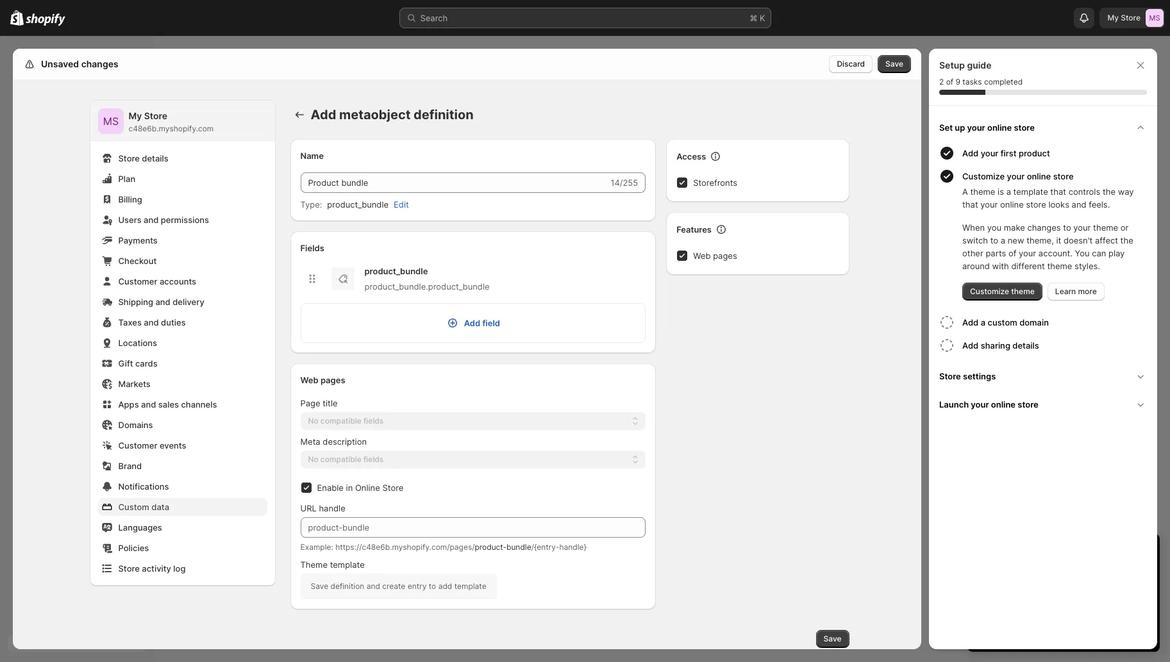Task type: describe. For each thing, give the bounding box(es) containing it.
users and permissions
[[118, 215, 209, 225]]

custom data
[[118, 502, 169, 512]]

unsaved
[[41, 58, 79, 69]]

settings
[[38, 58, 75, 69]]

add field button
[[301, 304, 645, 342]]

markets
[[118, 379, 151, 389]]

online inside button
[[991, 399, 1016, 410]]

billing
[[118, 194, 142, 205]]

0 horizontal spatial pages
[[321, 375, 345, 385]]

template inside a theme is a template that controls the way that your online store looks and feels.
[[1013, 187, 1048, 197]]

online up add your first product
[[987, 122, 1012, 133]]

example: https://c48e6b.myshopify.com/pages/
[[300, 542, 475, 552]]

events
[[160, 440, 186, 451]]

title
[[323, 398, 338, 408]]

bundle
[[506, 542, 531, 552]]

0 horizontal spatial of
[[946, 77, 953, 87]]

store details
[[118, 153, 168, 163]]

completed
[[984, 77, 1023, 87]]

checkout
[[118, 256, 157, 266]]

0 vertical spatial web
[[693, 251, 711, 261]]

example: https://c48e6b.myshopify.com/pages/ product-bundle /{entry-handle}
[[300, 542, 587, 552]]

k
[[760, 13, 765, 23]]

taxes
[[118, 317, 142, 328]]

store settings button
[[934, 362, 1152, 390]]

doesn't
[[1064, 235, 1093, 246]]

description
[[323, 437, 367, 447]]

1 horizontal spatial shopify image
[[26, 13, 66, 26]]

plan link
[[98, 170, 267, 188]]

add sharing details
[[962, 340, 1039, 351]]

online down product
[[1027, 171, 1051, 181]]

your right up
[[967, 122, 985, 133]]

customer events link
[[98, 437, 267, 455]]

1 horizontal spatial definition
[[414, 107, 474, 122]]

theme inside a theme is a template that controls the way that your online store looks and feels.
[[970, 187, 995, 197]]

online inside a theme is a template that controls the way that your online store looks and feels.
[[1000, 199, 1024, 210]]

create
[[382, 581, 405, 591]]

it
[[1056, 235, 1061, 246]]

/{entry-
[[531, 542, 559, 552]]

store settings
[[939, 371, 996, 381]]

store up product
[[1014, 122, 1035, 133]]

set up your online store button
[[934, 113, 1152, 142]]

url
[[300, 503, 317, 514]]

other
[[962, 248, 983, 258]]

unsaved changes
[[41, 58, 118, 69]]

around
[[962, 261, 990, 271]]

sales
[[158, 399, 179, 410]]

your up doesn't
[[1073, 222, 1091, 233]]

store inside a theme is a template that controls the way that your online store looks and feels.
[[1026, 199, 1046, 210]]

handle}
[[559, 542, 587, 552]]

store details link
[[98, 149, 267, 167]]

parts
[[986, 248, 1006, 258]]

notifications link
[[98, 478, 267, 496]]

customize theme link
[[962, 283, 1042, 301]]

a
[[962, 187, 968, 197]]

edit button
[[386, 196, 417, 213]]

tasks
[[963, 77, 982, 87]]

my store
[[1108, 13, 1141, 22]]

store down add your first product button
[[1053, 171, 1074, 181]]

store inside my store c48e6b.myshopify.com
[[144, 110, 167, 121]]

different
[[1011, 261, 1045, 271]]

store inside button
[[939, 371, 961, 381]]

customize for customize theme
[[970, 287, 1009, 296]]

details inside shop settings menu element
[[142, 153, 168, 163]]

way
[[1118, 187, 1134, 197]]

the inside when you make changes to your theme or switch to a new theme, it doesn't affect the other parts of your account. you can play around with different theme styles.
[[1120, 235, 1133, 246]]

affect
[[1095, 235, 1118, 246]]

make
[[1004, 222, 1025, 233]]

add a custom domain
[[962, 317, 1049, 328]]

apps
[[118, 399, 139, 410]]

channels
[[181, 399, 217, 410]]

name
[[300, 151, 324, 161]]

1 horizontal spatial that
[[1050, 187, 1066, 197]]

shipping
[[118, 297, 153, 307]]

meta description
[[300, 437, 367, 447]]

add field
[[464, 318, 500, 328]]

new
[[1008, 235, 1024, 246]]

taxes and duties
[[118, 317, 186, 328]]

gift cards
[[118, 358, 157, 369]]

theme up 'affect'
[[1093, 222, 1118, 233]]

2 vertical spatial template
[[454, 581, 486, 591]]

1 vertical spatial web pages
[[300, 375, 345, 385]]

add for add metaobject definition
[[311, 107, 336, 122]]

settings
[[963, 371, 996, 381]]

edit
[[394, 199, 409, 210]]

access
[[676, 151, 706, 162]]

locations
[[118, 338, 157, 348]]

a inside when you make changes to your theme or switch to a new theme, it doesn't affect the other parts of your account. you can play around with different theme styles.
[[1001, 235, 1005, 246]]

users
[[118, 215, 141, 225]]

languages link
[[98, 519, 267, 537]]

add for add sharing details
[[962, 340, 979, 351]]

0 vertical spatial product_bundle
[[327, 199, 389, 210]]

your down first
[[1007, 171, 1025, 181]]

customize your online store
[[962, 171, 1074, 181]]

custom
[[988, 317, 1017, 328]]

and for delivery
[[155, 297, 170, 307]]

activity
[[142, 564, 171, 574]]

your inside a theme is a template that controls the way that your online store looks and feels.
[[980, 199, 998, 210]]

shop settings menu element
[[90, 101, 275, 585]]

account.
[[1038, 248, 1073, 258]]

set up your online store
[[939, 122, 1035, 133]]

2 vertical spatial save
[[824, 634, 841, 644]]

when
[[962, 222, 985, 233]]

launch
[[939, 399, 969, 410]]

changes inside when you make changes to your theme or switch to a new theme, it doesn't affect the other parts of your account. you can play around with different theme styles.
[[1027, 222, 1061, 233]]

the inside a theme is a template that controls the way that your online store looks and feels.
[[1103, 187, 1116, 197]]

and left create
[[367, 581, 380, 591]]

discard
[[837, 59, 865, 69]]

setup guide
[[939, 60, 991, 71]]

shipping and delivery
[[118, 297, 204, 307]]

permissions
[[161, 215, 209, 225]]

product
[[1019, 148, 1050, 158]]

mark add a custom domain as done image
[[939, 315, 955, 330]]



Task type: vqa. For each thing, say whether or not it's contained in the screenshot.
Point of Sale button
no



Task type: locate. For each thing, give the bounding box(es) containing it.
1 horizontal spatial save button
[[878, 55, 911, 73]]

changes right unsaved at the left top
[[81, 58, 118, 69]]

customer down domains
[[118, 440, 157, 451]]

details inside button
[[1013, 340, 1039, 351]]

template down customize your online store
[[1013, 187, 1048, 197]]

product_bundle inside the product_bundle product_bundle.product_bundle
[[364, 266, 428, 276]]

2 horizontal spatial save
[[885, 59, 903, 69]]

and down customer accounts
[[155, 297, 170, 307]]

my
[[1108, 13, 1119, 22], [129, 110, 142, 121]]

theme,
[[1026, 235, 1054, 246]]

add a custom domain button
[[962, 311, 1152, 334]]

a left new
[[1001, 235, 1005, 246]]

2 vertical spatial a
[[981, 317, 985, 328]]

add left the field
[[464, 318, 480, 328]]

1 vertical spatial save
[[311, 581, 328, 591]]

1 vertical spatial a
[[1001, 235, 1005, 246]]

of
[[946, 77, 953, 87], [1008, 248, 1016, 258]]

a inside a theme is a template that controls the way that your online store looks and feels.
[[1006, 187, 1011, 197]]

add for add a custom domain
[[962, 317, 979, 328]]

1 horizontal spatial web pages
[[693, 251, 737, 261]]

customer events
[[118, 440, 186, 451]]

1 horizontal spatial the
[[1120, 235, 1133, 246]]

switch
[[962, 235, 988, 246]]

1 horizontal spatial my
[[1108, 13, 1119, 22]]

1 vertical spatial definition
[[330, 581, 364, 591]]

1 vertical spatial web
[[300, 375, 318, 385]]

checkout link
[[98, 252, 267, 270]]

1 vertical spatial details
[[1013, 340, 1039, 351]]

domain
[[1019, 317, 1049, 328]]

ms button
[[98, 108, 123, 134]]

product_bundle.product_bundle
[[364, 281, 490, 292]]

0 vertical spatial my
[[1108, 13, 1119, 22]]

taxes and duties link
[[98, 314, 267, 331]]

your
[[967, 122, 985, 133], [981, 148, 998, 158], [1007, 171, 1025, 181], [980, 199, 998, 210], [1073, 222, 1091, 233], [1019, 248, 1036, 258], [971, 399, 989, 410]]

1 vertical spatial customer
[[118, 440, 157, 451]]

and
[[1072, 199, 1086, 210], [144, 215, 159, 225], [155, 297, 170, 307], [144, 317, 159, 328], [141, 399, 156, 410], [367, 581, 380, 591]]

my for my store
[[1108, 13, 1119, 22]]

1 customer from the top
[[118, 276, 157, 287]]

theme down account.
[[1047, 261, 1072, 271]]

theme down different
[[1011, 287, 1035, 296]]

add for add field
[[464, 318, 480, 328]]

that
[[1050, 187, 1066, 197], [962, 199, 978, 210]]

0 horizontal spatial my
[[129, 110, 142, 121]]

customer
[[118, 276, 157, 287], [118, 440, 157, 451]]

locations link
[[98, 334, 267, 352]]

feels.
[[1089, 199, 1110, 210]]

add your first product button
[[962, 142, 1152, 165]]

template right add on the bottom left
[[454, 581, 486, 591]]

save definition and create entry to add template
[[311, 581, 486, 591]]

theme template
[[300, 560, 365, 570]]

your trial just started element
[[967, 567, 1160, 652]]

web pages down features
[[693, 251, 737, 261]]

1 horizontal spatial a
[[1001, 235, 1005, 246]]

a inside add a custom domain button
[[981, 317, 985, 328]]

0 vertical spatial definition
[[414, 107, 474, 122]]

0 vertical spatial the
[[1103, 187, 1116, 197]]

to down you
[[990, 235, 998, 246]]

up
[[955, 122, 965, 133]]

customer for customer events
[[118, 440, 157, 451]]

delivery
[[173, 297, 204, 307]]

launch your online store button
[[934, 390, 1152, 419]]

add inside add sharing details button
[[962, 340, 979, 351]]

store left looks
[[1026, 199, 1046, 210]]

and for sales
[[141, 399, 156, 410]]

0 horizontal spatial details
[[142, 153, 168, 163]]

1 vertical spatial that
[[962, 199, 978, 210]]

my store image
[[1146, 9, 1164, 27], [98, 108, 123, 134]]

a left custom
[[981, 317, 985, 328]]

page
[[300, 398, 320, 408]]

my inside my store c48e6b.myshopify.com
[[129, 110, 142, 121]]

with
[[992, 261, 1009, 271]]

1 horizontal spatial my store image
[[1146, 9, 1164, 27]]

and right users
[[144, 215, 159, 225]]

0 horizontal spatial my store image
[[98, 108, 123, 134]]

0 vertical spatial web pages
[[693, 251, 737, 261]]

your up different
[[1019, 248, 1036, 258]]

gift
[[118, 358, 133, 369]]

changes
[[81, 58, 118, 69], [1027, 222, 1061, 233]]

and inside 'link'
[[144, 215, 159, 225]]

your down the is
[[980, 199, 998, 210]]

of down new
[[1008, 248, 1016, 258]]

customize your online store element
[[937, 185, 1152, 301]]

0 horizontal spatial to
[[429, 581, 436, 591]]

0 vertical spatial customer
[[118, 276, 157, 287]]

customer for customer accounts
[[118, 276, 157, 287]]

1 vertical spatial to
[[990, 235, 998, 246]]

2 horizontal spatial template
[[1013, 187, 1048, 197]]

controls
[[1068, 187, 1100, 197]]

settings dialog
[[13, 49, 921, 662]]

0 vertical spatial my store image
[[1146, 9, 1164, 27]]

learn
[[1055, 287, 1076, 296]]

my for my store c48e6b.myshopify.com
[[129, 110, 142, 121]]

and down "controls"
[[1072, 199, 1086, 210]]

metaobject
[[339, 107, 411, 122]]

URL handle text field
[[300, 517, 646, 538]]

customize your online store button
[[962, 165, 1152, 185]]

2 customer from the top
[[118, 440, 157, 451]]

theme right a
[[970, 187, 995, 197]]

type:
[[300, 199, 322, 210]]

your right launch
[[971, 399, 989, 410]]

learn more
[[1055, 287, 1097, 296]]

and right taxes
[[144, 317, 159, 328]]

the
[[1103, 187, 1116, 197], [1120, 235, 1133, 246]]

add your first product
[[962, 148, 1050, 158]]

customize for customize your online store
[[962, 171, 1005, 181]]

log
[[173, 564, 186, 574]]

when you make changes to your theme or switch to a new theme, it doesn't affect the other parts of your account. you can play around with different theme styles.
[[962, 222, 1133, 271]]

customize theme
[[970, 287, 1035, 296]]

1 horizontal spatial of
[[1008, 248, 1016, 258]]

and right apps
[[141, 399, 156, 410]]

0 vertical spatial that
[[1050, 187, 1066, 197]]

2 horizontal spatial to
[[1063, 222, 1071, 233]]

shipping and delivery link
[[98, 293, 267, 311]]

entry
[[408, 581, 427, 591]]

0 horizontal spatial web
[[300, 375, 318, 385]]

1 vertical spatial my
[[129, 110, 142, 121]]

0 horizontal spatial save
[[311, 581, 328, 591]]

you
[[1075, 248, 1090, 258]]

and inside a theme is a template that controls the way that your online store looks and feels.
[[1072, 199, 1086, 210]]

1 horizontal spatial save
[[824, 634, 841, 644]]

details down the domain
[[1013, 340, 1039, 351]]

1 vertical spatial product_bundle
[[364, 266, 428, 276]]

online down settings
[[991, 399, 1016, 410]]

type: product_bundle edit
[[300, 199, 409, 210]]

to left add on the bottom left
[[429, 581, 436, 591]]

2 horizontal spatial a
[[1006, 187, 1011, 197]]

add for add your first product
[[962, 148, 979, 158]]

template right theme
[[330, 560, 365, 570]]

add right 'mark add sharing details as done' image
[[962, 340, 979, 351]]

and for permissions
[[144, 215, 159, 225]]

my store c48e6b.myshopify.com
[[129, 110, 214, 133]]

1 horizontal spatial template
[[454, 581, 486, 591]]

0 horizontal spatial save button
[[816, 630, 849, 648]]

the up feels.
[[1103, 187, 1116, 197]]

0 vertical spatial of
[[946, 77, 953, 87]]

customize inside button
[[962, 171, 1005, 181]]

Examples: Cart upsell, Fabric colors, Product bundle text field
[[300, 172, 608, 193]]

to inside the 'settings' dialog
[[429, 581, 436, 591]]

or
[[1120, 222, 1129, 233]]

to up doesn't
[[1063, 222, 1071, 233]]

and for duties
[[144, 317, 159, 328]]

cards
[[135, 358, 157, 369]]

product-
[[475, 542, 506, 552]]

first
[[1001, 148, 1017, 158]]

2 vertical spatial to
[[429, 581, 436, 591]]

1 vertical spatial save button
[[816, 630, 849, 648]]

add inside add field dropdown button
[[464, 318, 480, 328]]

your inside button
[[971, 399, 989, 410]]

setup guide dialog
[[929, 49, 1157, 649]]

0 vertical spatial to
[[1063, 222, 1071, 233]]

1 vertical spatial my store image
[[98, 108, 123, 134]]

users and permissions link
[[98, 211, 267, 229]]

customer accounts link
[[98, 272, 267, 290]]

domains
[[118, 420, 153, 430]]

1 vertical spatial changes
[[1027, 222, 1061, 233]]

product_bundle up product_bundle.product_bundle
[[364, 266, 428, 276]]

0 vertical spatial customize
[[962, 171, 1005, 181]]

customer down checkout
[[118, 276, 157, 287]]

online down the is
[[1000, 199, 1024, 210]]

url handle
[[300, 503, 345, 514]]

customize down with
[[970, 287, 1009, 296]]

product_bundle product_bundle.product_bundle
[[364, 266, 490, 292]]

looks
[[1049, 199, 1069, 210]]

1 horizontal spatial pages
[[713, 251, 737, 261]]

theme
[[970, 187, 995, 197], [1093, 222, 1118, 233], [1047, 261, 1072, 271], [1011, 287, 1035, 296]]

1 horizontal spatial to
[[990, 235, 998, 246]]

domains link
[[98, 416, 267, 434]]

mark add sharing details as done image
[[939, 338, 955, 353]]

0 vertical spatial a
[[1006, 187, 1011, 197]]

theme inside customize theme link
[[1011, 287, 1035, 296]]

changes up theme,
[[1027, 222, 1061, 233]]

0 vertical spatial pages
[[713, 251, 737, 261]]

handle
[[319, 503, 345, 514]]

add down up
[[962, 148, 979, 158]]

0 vertical spatial save button
[[878, 55, 911, 73]]

0 horizontal spatial the
[[1103, 187, 1116, 197]]

meta
[[300, 437, 320, 447]]

details down c48e6b.myshopify.com
[[142, 153, 168, 163]]

that up looks
[[1050, 187, 1066, 197]]

0 horizontal spatial web pages
[[300, 375, 345, 385]]

0 horizontal spatial that
[[962, 199, 978, 210]]

0 horizontal spatial definition
[[330, 581, 364, 591]]

custom data link
[[98, 498, 267, 516]]

add right mark add a custom domain as done icon
[[962, 317, 979, 328]]

web up page
[[300, 375, 318, 385]]

to
[[1063, 222, 1071, 233], [990, 235, 998, 246], [429, 581, 436, 591]]

0 vertical spatial details
[[142, 153, 168, 163]]

store
[[1121, 13, 1141, 22], [144, 110, 167, 121], [118, 153, 140, 163], [939, 371, 961, 381], [382, 483, 403, 493], [118, 564, 140, 574]]

web pages up page title
[[300, 375, 345, 385]]

shopify image
[[10, 10, 24, 26], [26, 13, 66, 26]]

plan
[[118, 174, 135, 184]]

enable
[[317, 483, 344, 493]]

my store image inside shop settings menu element
[[98, 108, 123, 134]]

your left first
[[981, 148, 998, 158]]

billing link
[[98, 190, 267, 208]]

0 horizontal spatial changes
[[81, 58, 118, 69]]

1 vertical spatial pages
[[321, 375, 345, 385]]

the down or
[[1120, 235, 1133, 246]]

that down a
[[962, 199, 978, 210]]

web down features
[[693, 251, 711, 261]]

my store image right my store
[[1146, 9, 1164, 27]]

0 vertical spatial template
[[1013, 187, 1048, 197]]

add up name
[[311, 107, 336, 122]]

1 horizontal spatial changes
[[1027, 222, 1061, 233]]

pages
[[713, 251, 737, 261], [321, 375, 345, 385]]

a right the is
[[1006, 187, 1011, 197]]

add inside add your first product button
[[962, 148, 979, 158]]

a theme is a template that controls the way that your online store looks and feels.
[[962, 187, 1134, 210]]

add
[[438, 581, 452, 591]]

set
[[939, 122, 953, 133]]

1 vertical spatial the
[[1120, 235, 1133, 246]]

1 horizontal spatial details
[[1013, 340, 1039, 351]]

web
[[693, 251, 711, 261], [300, 375, 318, 385]]

you
[[987, 222, 1002, 233]]

save
[[885, 59, 903, 69], [311, 581, 328, 591], [824, 634, 841, 644]]

store inside button
[[1018, 399, 1038, 410]]

duties
[[161, 317, 186, 328]]

1 horizontal spatial web
[[693, 251, 711, 261]]

customize up the is
[[962, 171, 1005, 181]]

of inside when you make changes to your theme or switch to a new theme, it doesn't affect the other parts of your account. you can play around with different theme styles.
[[1008, 248, 1016, 258]]

more
[[1078, 287, 1097, 296]]

my store image up store details
[[98, 108, 123, 134]]

gift cards link
[[98, 355, 267, 372]]

product_bundle left edit
[[327, 199, 389, 210]]

of right '2' at the top right
[[946, 77, 953, 87]]

0 horizontal spatial shopify image
[[10, 10, 24, 26]]

changes inside the 'settings' dialog
[[81, 58, 118, 69]]

brand
[[118, 461, 142, 471]]

0 vertical spatial changes
[[81, 58, 118, 69]]

2
[[939, 77, 944, 87]]

0 horizontal spatial template
[[330, 560, 365, 570]]

policies
[[118, 543, 149, 553]]

custom
[[118, 502, 149, 512]]

search
[[420, 13, 448, 23]]

add inside add a custom domain button
[[962, 317, 979, 328]]

0 horizontal spatial a
[[981, 317, 985, 328]]

0 vertical spatial save
[[885, 59, 903, 69]]

details
[[142, 153, 168, 163], [1013, 340, 1039, 351]]

1 vertical spatial template
[[330, 560, 365, 570]]

1 vertical spatial customize
[[970, 287, 1009, 296]]

1 vertical spatial of
[[1008, 248, 1016, 258]]

store down store settings button
[[1018, 399, 1038, 410]]



